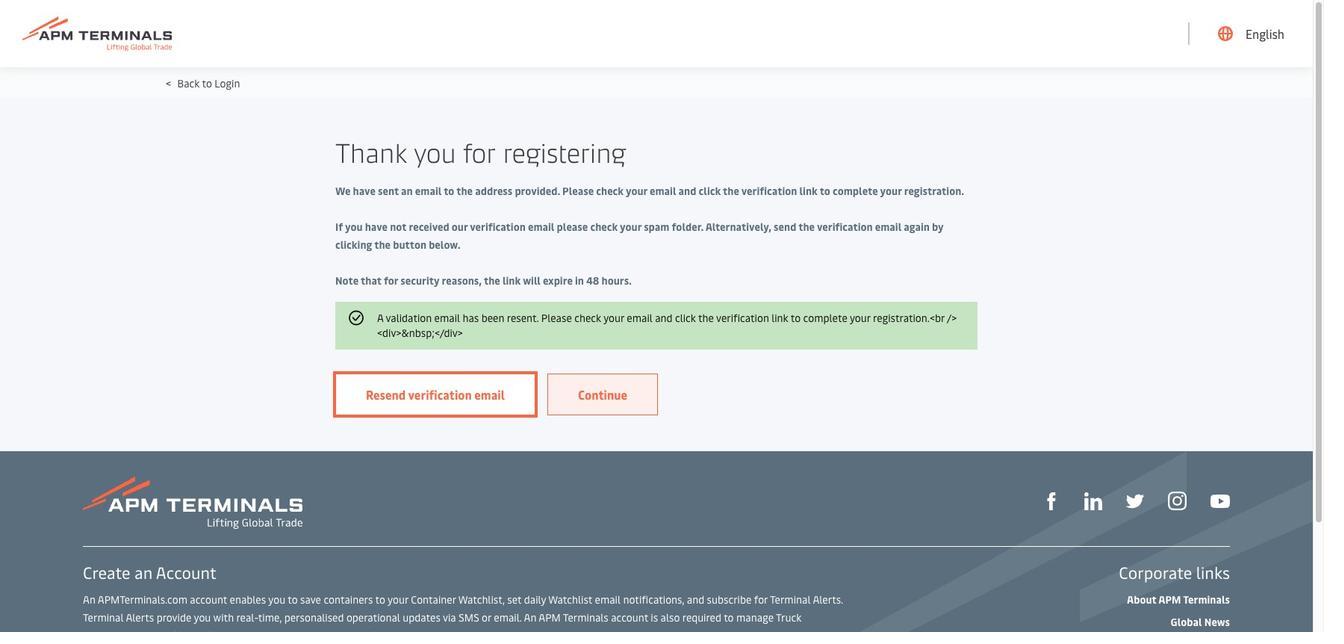 Task type: describe. For each thing, give the bounding box(es) containing it.
button
[[393, 238, 427, 252]]

service
[[215, 628, 248, 632]]

an inside 'thank you for registering' main content
[[401, 184, 413, 198]]

login
[[215, 76, 240, 90]]

reasons,
[[442, 273, 482, 288]]

sms
[[459, 610, 479, 625]]

if you have not received our verification email please check your spam folder. alternatively, send the verification email again by clicking the button below.
[[335, 220, 944, 252]]

and inside an apmterminals.com account enables you to save containers to your container watchlist, set daily watchlist email notifications, and subscribe for terminal alerts. terminal alerts provide you with real-time, personalised operational updates via sms or email. an apm terminals account is also required to manage truck appointments or additional service requests at some terminals.
[[687, 592, 705, 607]]

email.
[[494, 610, 522, 625]]

your left registration.<br
[[850, 311, 871, 325]]

0 horizontal spatial link
[[503, 273, 521, 288]]

global news link
[[1171, 613, 1231, 631]]

address
[[475, 184, 513, 198]]

1 horizontal spatial account
[[611, 610, 648, 625]]

note that for security reasons, the link will expire in 48 hours.
[[335, 273, 632, 288]]

corporate links
[[1119, 561, 1231, 584]]

verification inside a validation email has been resent. please check your email and click the verification link to complete your registration.<br /> <div>&nbsp;</div>
[[717, 311, 769, 325]]

alerts
[[126, 610, 154, 625]]

via
[[443, 610, 456, 625]]

terminals.
[[336, 628, 383, 632]]

terminals inside "link"
[[1184, 592, 1231, 607]]

for for you
[[463, 133, 496, 170]]

0 vertical spatial link
[[800, 184, 818, 198]]

you up time,
[[268, 592, 286, 607]]

to inside a validation email has been resent. please check your email and click the verification link to complete your registration.<br /> <div>&nbsp;</div>
[[791, 311, 801, 325]]

create an account
[[83, 561, 217, 584]]

provide
[[157, 610, 192, 625]]

back to login link
[[175, 76, 240, 90]]

personalised
[[284, 610, 344, 625]]

security
[[401, 273, 440, 288]]

0 vertical spatial check
[[596, 184, 624, 198]]

real-
[[236, 610, 258, 625]]

again
[[904, 220, 930, 234]]

for inside an apmterminals.com account enables you to save containers to your container watchlist, set daily watchlist email notifications, and subscribe for terminal alerts. terminal alerts provide you with real-time, personalised operational updates via sms or email. an apm terminals account is also required to manage truck appointments or additional service requests at some terminals.
[[754, 592, 768, 607]]

news
[[1205, 615, 1231, 629]]

links
[[1197, 561, 1231, 584]]

your inside if you have not received our verification email please check your spam folder. alternatively, send the verification email again by clicking the button below.
[[620, 220, 642, 234]]

your inside an apmterminals.com account enables you to save containers to your container watchlist, set daily watchlist email notifications, and subscribe for terminal alerts. terminal alerts provide you with real-time, personalised operational updates via sms or email. an apm terminals account is also required to manage truck appointments or additional service requests at some terminals.
[[388, 592, 409, 607]]

48
[[587, 273, 600, 288]]

global news
[[1171, 615, 1231, 629]]

you up additional
[[194, 610, 211, 625]]

send
[[774, 220, 797, 234]]

provided.
[[515, 184, 560, 198]]

back
[[177, 76, 200, 90]]

in
[[575, 273, 584, 288]]

the inside a validation email has been resent. please check your email and click the verification link to complete your registration.<br /> <div>&nbsp;</div>
[[699, 311, 714, 325]]

note
[[335, 273, 359, 288]]

logo image
[[22, 16, 172, 51]]

/>
[[947, 311, 957, 325]]

appointments
[[83, 628, 150, 632]]

we have sent an email to the address provided. please check your email and click the verification link to complete your registration.
[[335, 184, 965, 198]]

corporate
[[1119, 561, 1193, 584]]

about apm terminals link
[[1127, 591, 1231, 609]]

a
[[377, 311, 384, 325]]

1 vertical spatial or
[[152, 628, 162, 632]]

resend verification email button
[[335, 374, 536, 415]]

registration.<br
[[873, 311, 945, 325]]

requests
[[251, 628, 294, 632]]

has
[[463, 311, 479, 325]]

1 horizontal spatial click
[[699, 184, 721, 198]]

you right thank
[[414, 133, 456, 170]]

set
[[507, 592, 522, 607]]

sent
[[378, 184, 399, 198]]

about apm terminals
[[1127, 592, 1231, 607]]

we
[[335, 184, 351, 198]]

your up spam
[[626, 184, 648, 198]]

required
[[683, 610, 722, 625]]

not
[[390, 220, 407, 234]]

spam
[[644, 220, 670, 234]]

validation
[[386, 311, 432, 325]]

manage
[[737, 610, 774, 625]]

you inside if you have not received our verification email please check your spam folder. alternatively, send the verification email again by clicking the button below.
[[345, 220, 363, 234]]

your down hours.
[[604, 311, 625, 325]]

linkedin__x28_alt_x29__3_ link
[[1085, 491, 1103, 510]]

apm inside "link"
[[1159, 592, 1182, 607]]

resend
[[366, 386, 406, 403]]

you tube link
[[1211, 492, 1231, 510]]

resend verification email
[[366, 386, 505, 403]]

please inside a validation email has been resent. please check your email and click the verification link to complete your registration.<br /> <div>&nbsp;</div>
[[542, 311, 572, 325]]

truck
[[776, 610, 802, 625]]

global
[[1171, 615, 1203, 629]]

continue
[[578, 386, 628, 403]]

by
[[932, 220, 944, 234]]

alerts.
[[813, 592, 843, 607]]

have inside if you have not received our verification email please check your spam folder. alternatively, send the verification email again by clicking the button below.
[[365, 220, 388, 234]]

a validation email has been resent. please check your email and click the verification link to complete your registration.<br /> <div>&nbsp;</div>
[[377, 311, 957, 340]]

shape link
[[1043, 491, 1061, 510]]

save
[[300, 592, 321, 607]]

0 horizontal spatial an
[[83, 592, 95, 607]]

0 horizontal spatial terminal
[[83, 610, 124, 625]]

terminals inside an apmterminals.com account enables you to save containers to your container watchlist, set daily watchlist email notifications, and subscribe for terminal alerts. terminal alerts provide you with real-time, personalised operational updates via sms or email. an apm terminals account is also required to manage truck appointments or additional service requests at some terminals.
[[563, 610, 609, 625]]

complete inside a validation email has been resent. please check your email and click the verification link to complete your registration.<br /> <div>&nbsp;</div>
[[804, 311, 848, 325]]

resent.
[[507, 311, 539, 325]]

subscribe
[[707, 592, 752, 607]]

for for that
[[384, 273, 398, 288]]

please
[[557, 220, 588, 234]]

1 horizontal spatial or
[[482, 610, 492, 625]]

0 horizontal spatial account
[[190, 592, 227, 607]]



Task type: vqa. For each thing, say whether or not it's contained in the screenshot.
the top complete
yes



Task type: locate. For each thing, give the bounding box(es) containing it.
an up 'apmterminals.com'
[[135, 561, 152, 584]]

0 vertical spatial or
[[482, 610, 492, 625]]

is
[[651, 610, 658, 625]]

for right that
[[384, 273, 398, 288]]

0 vertical spatial have
[[353, 184, 376, 198]]

1 vertical spatial complete
[[804, 311, 848, 325]]

please
[[563, 184, 594, 198], [542, 311, 572, 325]]

check up if you have not received our verification email please check your spam folder. alternatively, send the verification email again by clicking the button below.
[[596, 184, 624, 198]]

at
[[297, 628, 306, 632]]

updates
[[403, 610, 441, 625]]

operational
[[347, 610, 400, 625]]

0 horizontal spatial or
[[152, 628, 162, 632]]

instagram image
[[1169, 492, 1187, 510]]

an right sent
[[401, 184, 413, 198]]

time,
[[258, 610, 282, 625]]

0 vertical spatial apm
[[1159, 592, 1182, 607]]

0 vertical spatial complete
[[833, 184, 878, 198]]

1 vertical spatial apm
[[539, 610, 561, 625]]

1 vertical spatial for
[[384, 273, 398, 288]]

2 vertical spatial for
[[754, 592, 768, 607]]

watchlist,
[[459, 592, 505, 607]]

thank
[[335, 133, 407, 170]]

linkedin image
[[1085, 492, 1103, 510]]

1 vertical spatial an
[[135, 561, 152, 584]]

your up updates
[[388, 592, 409, 607]]

facebook image
[[1043, 492, 1061, 510]]

0 vertical spatial account
[[190, 592, 227, 607]]

terminals down the watchlist
[[563, 610, 609, 625]]

instagram link
[[1169, 491, 1187, 510]]

expire
[[543, 273, 573, 288]]

thank you for registering main content
[[0, 0, 1313, 451]]

your left spam
[[620, 220, 642, 234]]

terminal up truck
[[770, 592, 811, 607]]

0 horizontal spatial click
[[675, 311, 696, 325]]

your left registration.
[[881, 184, 902, 198]]

email inside the 'resend verification email' button
[[475, 386, 505, 403]]

check inside if you have not received our verification email please check your spam folder. alternatively, send the verification email again by clicking the button below.
[[591, 220, 618, 234]]

create
[[83, 561, 131, 584]]

registering
[[503, 133, 626, 170]]

received
[[409, 220, 450, 234]]

an
[[401, 184, 413, 198], [135, 561, 152, 584]]

2 horizontal spatial for
[[754, 592, 768, 607]]

if
[[335, 220, 343, 234]]

have left not
[[365, 220, 388, 234]]

check right please
[[591, 220, 618, 234]]

1 vertical spatial and
[[655, 311, 673, 325]]

2 horizontal spatial link
[[800, 184, 818, 198]]

you
[[414, 133, 456, 170], [345, 220, 363, 234], [268, 592, 286, 607], [194, 610, 211, 625]]

terminal up appointments
[[83, 610, 124, 625]]

check
[[596, 184, 624, 198], [591, 220, 618, 234], [575, 311, 601, 325]]

have
[[353, 184, 376, 198], [365, 220, 388, 234]]

twitter image
[[1127, 492, 1145, 510]]

1 vertical spatial have
[[365, 220, 388, 234]]

0 horizontal spatial terminals
[[563, 610, 609, 625]]

<div>&nbsp;</div>
[[377, 326, 463, 340]]

hours.
[[602, 273, 632, 288]]

enables
[[230, 592, 266, 607]]

below.
[[429, 238, 461, 252]]

check down "48"
[[575, 311, 601, 325]]

container
[[411, 592, 456, 607]]

notifications,
[[623, 592, 685, 607]]

terminals up global news
[[1184, 592, 1231, 607]]

folder.
[[672, 220, 704, 234]]

a validation email has been resent. please check your email and click the verification link to complete your registration.<br /> <div>&nbsp;</div> alert
[[335, 302, 978, 350]]

for up address
[[463, 133, 496, 170]]

your
[[626, 184, 648, 198], [881, 184, 902, 198], [620, 220, 642, 234], [604, 311, 625, 325], [850, 311, 871, 325], [388, 592, 409, 607]]

daily
[[524, 592, 546, 607]]

watchlist
[[549, 592, 593, 607]]

complete
[[833, 184, 878, 198], [804, 311, 848, 325]]

1 horizontal spatial terminal
[[770, 592, 811, 607]]

1 vertical spatial check
[[591, 220, 618, 234]]

click inside a validation email has been resent. please check your email and click the verification link to complete your registration.<br /> <div>&nbsp;</div>
[[675, 311, 696, 325]]

1 horizontal spatial terminals
[[1184, 592, 1231, 607]]

about
[[1127, 592, 1157, 607]]

1 horizontal spatial an
[[401, 184, 413, 198]]

back to login
[[175, 76, 240, 90]]

for up "manage"
[[754, 592, 768, 607]]

click
[[699, 184, 721, 198], [675, 311, 696, 325]]

also
[[661, 610, 680, 625]]

for
[[463, 133, 496, 170], [384, 273, 398, 288], [754, 592, 768, 607]]

fill 44 link
[[1127, 491, 1145, 510]]

2 vertical spatial and
[[687, 592, 705, 607]]

or
[[482, 610, 492, 625], [152, 628, 162, 632]]

an down daily
[[524, 610, 537, 625]]

alternatively,
[[706, 220, 772, 234]]

1 vertical spatial terminal
[[83, 610, 124, 625]]

please up please
[[563, 184, 594, 198]]

1 horizontal spatial an
[[524, 610, 537, 625]]

containers
[[324, 592, 373, 607]]

verification inside button
[[408, 386, 472, 403]]

continue link
[[548, 374, 658, 415]]

0 vertical spatial and
[[679, 184, 697, 198]]

0 vertical spatial please
[[563, 184, 594, 198]]

1 vertical spatial click
[[675, 311, 696, 325]]

1 vertical spatial account
[[611, 610, 648, 625]]

1 vertical spatial terminals
[[563, 610, 609, 625]]

account
[[156, 561, 217, 584]]

0 horizontal spatial an
[[135, 561, 152, 584]]

email inside an apmterminals.com account enables you to save containers to your container watchlist, set daily watchlist email notifications, and subscribe for terminal alerts. terminal alerts provide you with real-time, personalised operational updates via sms or email. an apm terminals account is also required to manage truck appointments or additional service requests at some terminals.
[[595, 592, 621, 607]]

been
[[482, 311, 505, 325]]

0 vertical spatial an
[[83, 592, 95, 607]]

2 vertical spatial check
[[575, 311, 601, 325]]

apm inside an apmterminals.com account enables you to save containers to your container watchlist, set daily watchlist email notifications, and subscribe for terminal alerts. terminal alerts provide you with real-time, personalised operational updates via sms or email. an apm terminals account is also required to manage truck appointments or additional service requests at some terminals.
[[539, 610, 561, 625]]

have right we
[[353, 184, 376, 198]]

0 horizontal spatial apm
[[539, 610, 561, 625]]

0 vertical spatial terminal
[[770, 592, 811, 607]]

1 horizontal spatial for
[[463, 133, 496, 170]]

youtube image
[[1211, 495, 1231, 508]]

the
[[457, 184, 473, 198], [723, 184, 740, 198], [799, 220, 815, 234], [374, 238, 391, 252], [484, 273, 500, 288], [699, 311, 714, 325]]

0 vertical spatial terminals
[[1184, 592, 1231, 607]]

0 vertical spatial click
[[699, 184, 721, 198]]

apmterminals.com
[[98, 592, 187, 607]]

1 vertical spatial link
[[503, 273, 521, 288]]

that
[[361, 273, 382, 288]]

account left the is
[[611, 610, 648, 625]]

1 vertical spatial please
[[542, 311, 572, 325]]

check inside a validation email has been resent. please check your email and click the verification link to complete your registration.<br /> <div>&nbsp;</div>
[[575, 311, 601, 325]]

0 vertical spatial for
[[463, 133, 496, 170]]

1 horizontal spatial link
[[772, 311, 789, 325]]

and
[[679, 184, 697, 198], [655, 311, 673, 325], [687, 592, 705, 607]]

an apmterminals.com account enables you to save containers to your container watchlist, set daily watchlist email notifications, and subscribe for terminal alerts. terminal alerts provide you with real-time, personalised operational updates via sms or email. an apm terminals account is also required to manage truck appointments or additional service requests at some terminals.
[[83, 592, 843, 632]]

our
[[452, 220, 468, 234]]

some
[[309, 628, 334, 632]]

2 vertical spatial link
[[772, 311, 789, 325]]

apm down corporate links
[[1159, 592, 1182, 607]]

or down 'alerts' on the bottom
[[152, 628, 162, 632]]

additional
[[164, 628, 212, 632]]

terminal
[[770, 592, 811, 607], [83, 610, 124, 625]]

link inside a validation email has been resent. please check your email and click the verification link to complete your registration.<br /> <div>&nbsp;</div>
[[772, 311, 789, 325]]

an
[[83, 592, 95, 607], [524, 610, 537, 625]]

0 vertical spatial an
[[401, 184, 413, 198]]

apm
[[1159, 592, 1182, 607], [539, 610, 561, 625]]

1 vertical spatial an
[[524, 610, 537, 625]]

an down create
[[83, 592, 95, 607]]

and inside a validation email has been resent. please check your email and click the verification link to complete your registration.<br /> <div>&nbsp;</div>
[[655, 311, 673, 325]]

account
[[190, 592, 227, 607], [611, 610, 648, 625]]

registration.
[[905, 184, 965, 198]]

to
[[202, 76, 212, 90], [444, 184, 455, 198], [820, 184, 831, 198], [791, 311, 801, 325], [288, 592, 298, 607], [375, 592, 385, 607], [724, 610, 734, 625]]

1 horizontal spatial apm
[[1159, 592, 1182, 607]]

account up "with"
[[190, 592, 227, 607]]

terminals
[[1184, 592, 1231, 607], [563, 610, 609, 625]]

with
[[213, 610, 234, 625]]

you right "if"
[[345, 220, 363, 234]]

please right resent.
[[542, 311, 572, 325]]

will
[[523, 273, 541, 288]]

link
[[800, 184, 818, 198], [503, 273, 521, 288], [772, 311, 789, 325]]

or right sms
[[482, 610, 492, 625]]

0 horizontal spatial for
[[384, 273, 398, 288]]

clicking
[[335, 238, 372, 252]]

apm down daily
[[539, 610, 561, 625]]



